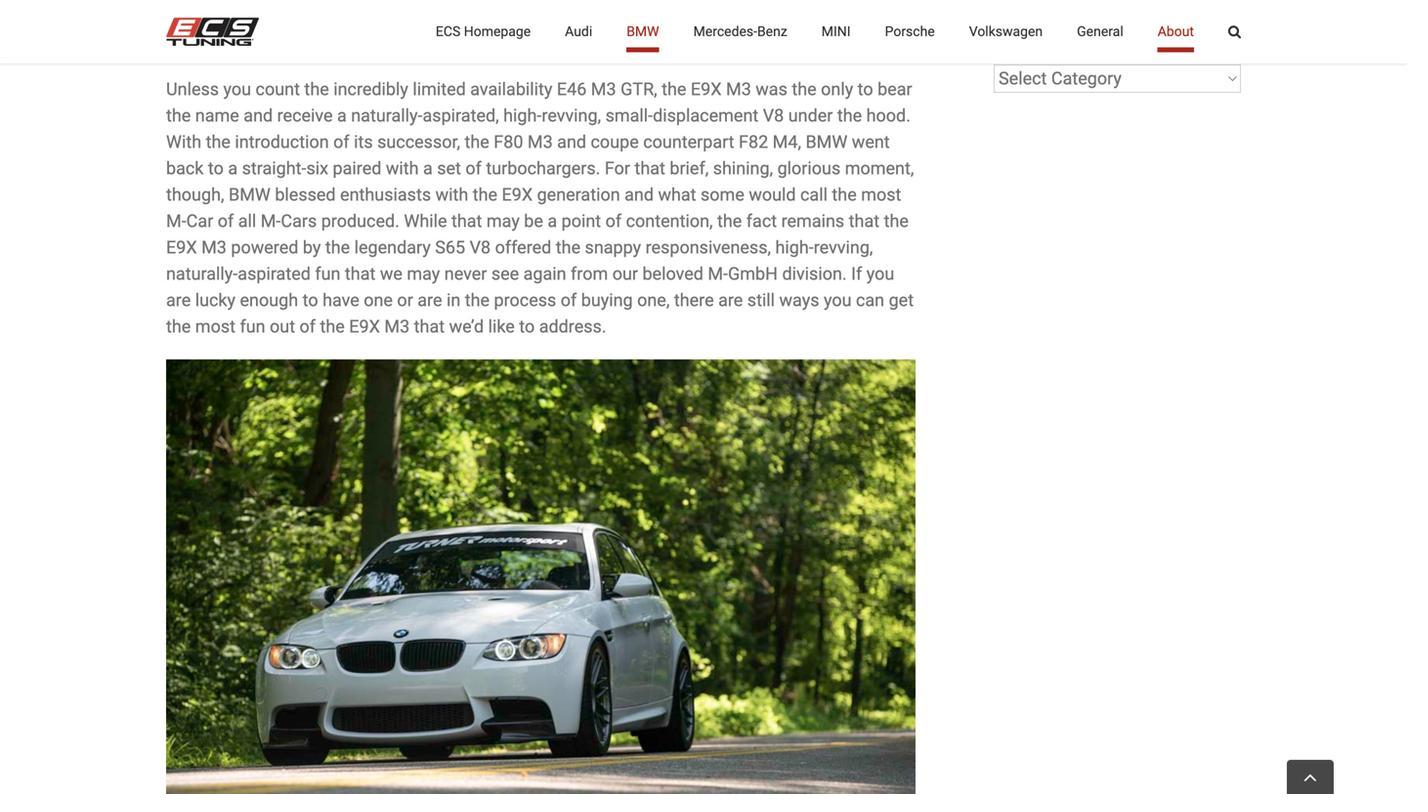 Task type: locate. For each thing, give the bounding box(es) containing it.
all
[[238, 211, 256, 232]]

m- right all
[[261, 211, 281, 232]]

receive
[[277, 106, 333, 126]]

2 vertical spatial and
[[625, 185, 654, 205]]

with down successor,
[[386, 159, 419, 179]]

1 horizontal spatial you
[[824, 290, 852, 311]]

0 horizontal spatial you
[[223, 79, 251, 100]]

1 vertical spatial bmw
[[806, 132, 848, 153]]

0 horizontal spatial most
[[195, 317, 236, 337]]

1 vertical spatial most
[[195, 317, 236, 337]]

was
[[756, 79, 788, 100]]

0 vertical spatial most
[[862, 185, 902, 205]]

to right like
[[519, 317, 535, 337]]

0 vertical spatial fun
[[315, 264, 341, 285]]

produced.
[[321, 211, 400, 232]]

audi link
[[565, 0, 593, 64]]

naturally- down incredibly
[[351, 106, 423, 126]]

may
[[487, 211, 520, 232], [407, 264, 440, 285]]

0 horizontal spatial fun
[[240, 317, 265, 337]]

m3
[[591, 79, 617, 100], [726, 79, 752, 100], [528, 132, 553, 153], [201, 238, 227, 258], [385, 317, 410, 337]]

0 horizontal spatial are
[[166, 290, 191, 311]]

gtr,
[[621, 79, 658, 100]]

are left still
[[719, 290, 743, 311]]

are left in
[[418, 290, 442, 311]]

0 vertical spatial naturally-
[[351, 106, 423, 126]]

1 vertical spatial may
[[407, 264, 440, 285]]

1 horizontal spatial v8
[[763, 106, 784, 126]]

and down the count
[[244, 106, 273, 126]]

availability
[[471, 79, 553, 100]]

1 vertical spatial naturally-
[[166, 264, 238, 285]]

0 horizontal spatial v8
[[470, 238, 491, 258]]

naturally- up lucky
[[166, 264, 238, 285]]

m- down responsiveness, at the top of page
[[708, 264, 728, 285]]

mini
[[822, 23, 851, 40]]

2 horizontal spatial are
[[719, 290, 743, 311]]

you right if
[[867, 264, 895, 285]]

that right for
[[635, 159, 666, 179]]

1 horizontal spatial and
[[557, 132, 587, 153]]

fun left the out
[[240, 317, 265, 337]]

and down for
[[625, 185, 654, 205]]

s65
[[435, 238, 466, 258]]

you up name
[[223, 79, 251, 100]]

generation
[[537, 185, 620, 205]]

with down "set" on the top left
[[436, 185, 469, 205]]

brief,
[[670, 159, 709, 179]]

0 horizontal spatial bmw
[[229, 185, 271, 205]]

you down if
[[824, 290, 852, 311]]

have
[[323, 290, 360, 311]]

1 vertical spatial v8
[[470, 238, 491, 258]]

a left straight- at left
[[228, 159, 238, 179]]

cars
[[281, 211, 317, 232]]

beloved
[[643, 264, 704, 285]]

0 horizontal spatial revving,
[[542, 106, 601, 126]]

m-
[[166, 211, 186, 232], [261, 211, 281, 232], [708, 264, 728, 285]]

be
[[524, 211, 544, 232]]

there
[[674, 290, 714, 311]]

though,
[[166, 185, 224, 205]]

fun up have
[[315, 264, 341, 285]]

bmw down under
[[806, 132, 848, 153]]

aspirated,
[[423, 106, 499, 126]]

may left be
[[487, 211, 520, 232]]

in
[[447, 290, 461, 311]]

1 are from the left
[[166, 290, 191, 311]]

powered
[[231, 238, 299, 258]]

set
[[437, 159, 461, 179]]

to right only at the right
[[858, 79, 874, 100]]

can
[[856, 290, 885, 311]]

1 horizontal spatial high-
[[776, 238, 814, 258]]

that
[[635, 159, 666, 179], [452, 211, 482, 232], [849, 211, 880, 232], [345, 264, 376, 285], [414, 317, 445, 337]]

of up the address.
[[561, 290, 577, 311]]

e9x down car
[[166, 238, 197, 258]]

name
[[195, 106, 239, 126]]

are
[[166, 290, 191, 311], [418, 290, 442, 311], [719, 290, 743, 311]]

1 vertical spatial and
[[557, 132, 587, 153]]

of left its
[[334, 132, 350, 153]]

most down lucky
[[195, 317, 236, 337]]

a right be
[[548, 211, 557, 232]]

or
[[397, 290, 413, 311]]

v8 right s65
[[470, 238, 491, 258]]

v8 down was
[[763, 106, 784, 126]]

bmw
[[627, 23, 660, 40], [806, 132, 848, 153], [229, 185, 271, 205]]

the
[[304, 79, 329, 100], [662, 79, 687, 100], [792, 79, 817, 100], [166, 106, 191, 126], [838, 106, 862, 126], [206, 132, 231, 153], [465, 132, 490, 153], [473, 185, 498, 205], [832, 185, 857, 205], [718, 211, 742, 232], [884, 211, 909, 232], [325, 238, 350, 258], [556, 238, 581, 258], [465, 290, 490, 311], [166, 317, 191, 337], [320, 317, 345, 337]]

paired
[[333, 159, 382, 179]]

six
[[306, 159, 329, 179]]

count
[[256, 79, 300, 100]]

1 horizontal spatial revving,
[[814, 238, 873, 258]]

successor,
[[377, 132, 461, 153]]

naturally-
[[351, 106, 423, 126], [166, 264, 238, 285]]

went
[[852, 132, 890, 153]]

revving, up if
[[814, 238, 873, 258]]

1 vertical spatial you
[[867, 264, 895, 285]]

introduction
[[235, 132, 329, 153]]

0 vertical spatial may
[[487, 211, 520, 232]]

1 horizontal spatial may
[[487, 211, 520, 232]]

revving, down "e46"
[[542, 106, 601, 126]]

revving,
[[542, 106, 601, 126], [814, 238, 873, 258]]

1 horizontal spatial bmw
[[627, 23, 660, 40]]

e9x up displacement
[[691, 79, 722, 100]]

bmw up gtr,
[[627, 23, 660, 40]]

and up 'turbochargers.'
[[557, 132, 587, 153]]

mercedes-benz
[[694, 23, 788, 40]]

high- down the remains
[[776, 238, 814, 258]]

high- down availability
[[504, 106, 542, 126]]

1 horizontal spatial with
[[436, 185, 469, 205]]

and
[[244, 106, 273, 126], [557, 132, 587, 153], [625, 185, 654, 205]]

0 horizontal spatial m-
[[166, 211, 186, 232]]

e9x down one
[[349, 317, 380, 337]]

to
[[858, 79, 874, 100], [208, 159, 224, 179], [303, 290, 318, 311], [519, 317, 535, 337]]

2 horizontal spatial you
[[867, 264, 895, 285]]

never
[[445, 264, 487, 285]]

bear
[[878, 79, 913, 100]]

only
[[821, 79, 854, 100]]

a right the receive
[[337, 106, 347, 126]]

are left lucky
[[166, 290, 191, 311]]

bmw up all
[[229, 185, 271, 205]]

0 vertical spatial with
[[386, 159, 419, 179]]

0 vertical spatial bmw
[[627, 23, 660, 40]]

enthusiasts
[[340, 185, 431, 205]]

unless
[[166, 79, 219, 100]]

most down moment,
[[862, 185, 902, 205]]

mercedes-
[[694, 23, 758, 40]]

1 vertical spatial with
[[436, 185, 469, 205]]

1 horizontal spatial naturally-
[[351, 106, 423, 126]]

ecs homepage
[[436, 23, 531, 40]]

back
[[166, 159, 204, 179]]

of right "set" on the top left
[[466, 159, 482, 179]]

that right the remains
[[849, 211, 880, 232]]

audi
[[565, 23, 593, 40]]

you
[[223, 79, 251, 100], [867, 264, 895, 285], [824, 290, 852, 311]]

by
[[303, 238, 321, 258]]

0 vertical spatial and
[[244, 106, 273, 126]]

0 horizontal spatial and
[[244, 106, 273, 126]]

2 vertical spatial you
[[824, 290, 852, 311]]

a left "set" on the top left
[[423, 159, 433, 179]]

unless you count the incredibly limited availability e46 m3 gtr, the e9x m3 was the only to bear the name and receive a naturally-aspirated, high-revving, small-displacement v8 under the hood. with the introduction of its successor, the f80 m3 and coupe counterpart f82 m4, bmw went back to a straight-six paired with a set of turbochargers. for that brief, shining, glorious moment, though, bmw blessed enthusiasts with the e9x generation and what some would call the most m-car of all m-cars produced. while that may be a point of contention, the fact remains that the e9x m3 powered by the legendary s65 v8 offered the snappy responsiveness, high-revving, naturally-aspirated fun that we may never see again from our beloved m-gmbh division. if you are lucky enough to have one or are in the process of buying one, there are still ways you can get the most fun out of the e9x m3 that we'd like to address.
[[166, 79, 914, 337]]

a
[[337, 106, 347, 126], [228, 159, 238, 179], [423, 159, 433, 179], [548, 211, 557, 232]]

0 horizontal spatial naturally-
[[166, 264, 238, 285]]

2 are from the left
[[418, 290, 442, 311]]

porsche
[[885, 23, 935, 40]]

m- down though,
[[166, 211, 186, 232]]

ways
[[780, 290, 820, 311]]

1 horizontal spatial most
[[862, 185, 902, 205]]

e9x up be
[[502, 185, 533, 205]]

most
[[862, 185, 902, 205], [195, 317, 236, 337]]

1 horizontal spatial are
[[418, 290, 442, 311]]

0 vertical spatial high-
[[504, 106, 542, 126]]

one
[[364, 290, 393, 311]]

1 vertical spatial revving,
[[814, 238, 873, 258]]

mercedes-benz link
[[694, 0, 788, 64]]

0 vertical spatial revving,
[[542, 106, 601, 126]]

fun
[[315, 264, 341, 285], [240, 317, 265, 337]]

may up or
[[407, 264, 440, 285]]



Task type: vqa. For each thing, say whether or not it's contained in the screenshot.
PAIRED
yes



Task type: describe. For each thing, give the bounding box(es) containing it.
hood.
[[867, 106, 911, 126]]

m3 down or
[[385, 317, 410, 337]]

ecs
[[436, 23, 461, 40]]

bmw link
[[627, 0, 660, 64]]

responsiveness,
[[646, 238, 771, 258]]

address.
[[539, 317, 607, 337]]

incredibly
[[334, 79, 409, 100]]

homepage
[[464, 23, 531, 40]]

under
[[789, 106, 833, 126]]

porsche link
[[885, 0, 935, 64]]

that left we
[[345, 264, 376, 285]]

moment,
[[845, 159, 914, 179]]

what
[[658, 185, 697, 205]]

while
[[404, 211, 447, 232]]

some
[[701, 185, 745, 205]]

0 horizontal spatial with
[[386, 159, 419, 179]]

ecs homepage link
[[436, 0, 531, 64]]

general
[[1078, 23, 1124, 40]]

for
[[605, 159, 631, 179]]

car
[[186, 211, 213, 232]]

that left we'd
[[414, 317, 445, 337]]

categories
[[994, 30, 1055, 45]]

ecs tuning logo image
[[166, 18, 259, 46]]

2 vertical spatial bmw
[[229, 185, 271, 205]]

volkswagen link
[[970, 0, 1043, 64]]

about
[[1158, 23, 1195, 40]]

fact
[[747, 211, 777, 232]]

volkswagen
[[970, 23, 1043, 40]]

offered
[[495, 238, 552, 258]]

lucky
[[195, 290, 236, 311]]

0 vertical spatial you
[[223, 79, 251, 100]]

e46
[[557, 79, 587, 100]]

0 vertical spatial v8
[[763, 106, 784, 126]]

coupe
[[591, 132, 639, 153]]

again
[[524, 264, 567, 285]]

general link
[[1078, 0, 1124, 64]]

m3 left was
[[726, 79, 752, 100]]

process
[[494, 290, 557, 311]]

if
[[852, 264, 863, 285]]

from
[[571, 264, 608, 285]]

1 vertical spatial fun
[[240, 317, 265, 337]]

turbochargers.
[[486, 159, 601, 179]]

f82
[[739, 132, 769, 153]]

2 horizontal spatial bmw
[[806, 132, 848, 153]]

we
[[380, 264, 403, 285]]

3 are from the left
[[719, 290, 743, 311]]

about link
[[1158, 0, 1195, 64]]

we'd
[[449, 317, 484, 337]]

with
[[166, 132, 202, 153]]

f80
[[494, 132, 523, 153]]

jb-e90 m3 beauty-7-10-19-12 image
[[166, 0, 916, 47]]

of left all
[[218, 211, 234, 232]]

of right the out
[[300, 317, 316, 337]]

0 horizontal spatial may
[[407, 264, 440, 285]]

1 vertical spatial high-
[[776, 238, 814, 258]]

benz
[[758, 23, 788, 40]]

point
[[562, 211, 601, 232]]

m4,
[[773, 132, 802, 153]]

out
[[270, 317, 295, 337]]

1 horizontal spatial fun
[[315, 264, 341, 285]]

2 horizontal spatial and
[[625, 185, 654, 205]]

like
[[488, 317, 515, 337]]

still
[[748, 290, 775, 311]]

small-
[[606, 106, 653, 126]]

buying
[[581, 290, 633, 311]]

that up s65
[[452, 211, 482, 232]]

gmbh
[[728, 264, 778, 285]]

of up snappy
[[606, 211, 622, 232]]

contention,
[[626, 211, 713, 232]]

snappy
[[585, 238, 642, 258]]

aspirated
[[238, 264, 311, 285]]

counterpart
[[644, 132, 735, 153]]

its
[[354, 132, 373, 153]]

get
[[889, 290, 914, 311]]

mini link
[[822, 0, 851, 64]]

call
[[801, 185, 828, 205]]

0 horizontal spatial high-
[[504, 106, 542, 126]]

glorious
[[778, 159, 841, 179]]

remains
[[782, 211, 845, 232]]

to right back
[[208, 159, 224, 179]]

shining,
[[713, 159, 773, 179]]

our
[[613, 264, 638, 285]]

division.
[[783, 264, 847, 285]]

m3 down car
[[201, 238, 227, 258]]

m3 right "e46"
[[591, 79, 617, 100]]

2 horizontal spatial m-
[[708, 264, 728, 285]]

1 horizontal spatial m-
[[261, 211, 281, 232]]

m3 up 'turbochargers.'
[[528, 132, 553, 153]]

enough
[[240, 290, 298, 311]]

see
[[492, 264, 519, 285]]

one,
[[638, 290, 670, 311]]

limited
[[413, 79, 466, 100]]

legendary
[[355, 238, 431, 258]]

to left have
[[303, 290, 318, 311]]

would
[[749, 185, 796, 205]]

blessed
[[275, 185, 336, 205]]



